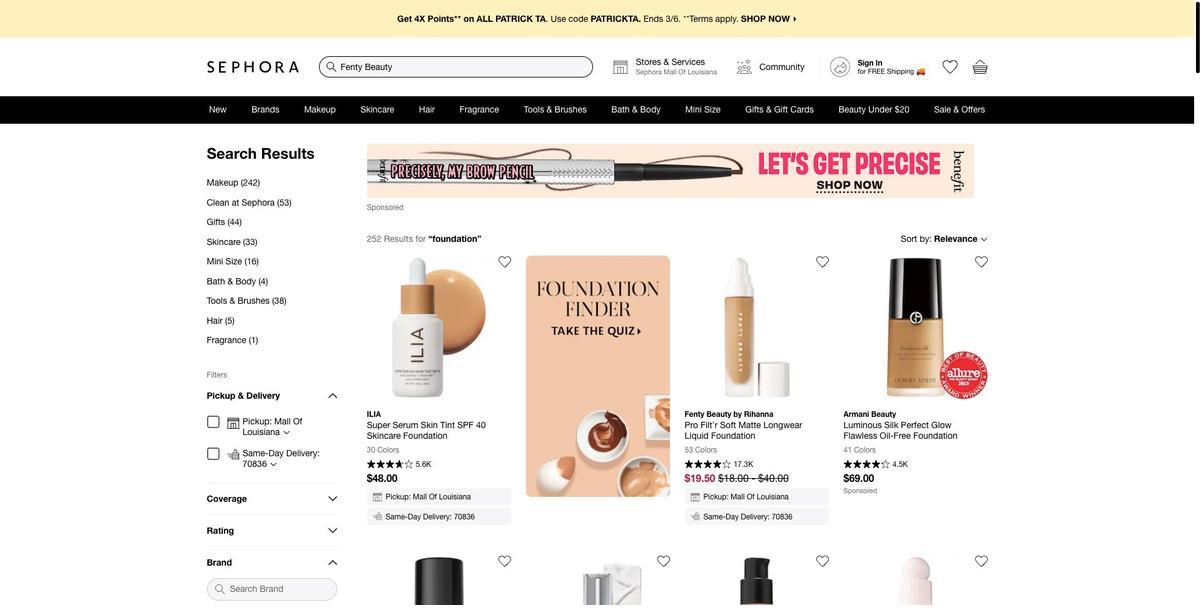 Task type: describe. For each thing, give the bounding box(es) containing it.
3.5 stars element
[[367, 460, 413, 470]]

sephora collection - best skin ever liquid foundation image
[[685, 556, 829, 606]]

5.6k reviews element
[[416, 461, 431, 469]]

4 stars element for 17.3k reviews element
[[685, 460, 731, 470]]

armani beauty - luminous silk perfect glow flawless oil-free foundation image
[[844, 256, 988, 400]]

sign in to love rare beauty by selena gomez - liquid touch weightless foundation image
[[975, 556, 988, 568]]

haus labs by lady gaga - triclone skin tech medium coverage foundation with fermented arnica image
[[526, 556, 670, 606]]

too faced - born this way natural finish longwear liquid foundation image
[[367, 556, 511, 606]]

ilia - super serum skin tint spf 40 skincare foundation image
[[367, 256, 511, 400]]

image de bannière avec contenu sponsorisé image
[[367, 144, 974, 199]]

rare beauty by selena gomez - liquid touch weightless foundation image
[[844, 556, 988, 606]]



Task type: locate. For each thing, give the bounding box(es) containing it.
1 horizontal spatial 4 stars element
[[844, 460, 890, 470]]

2 4 stars element from the left
[[844, 460, 890, 470]]

17.3k reviews element
[[734, 461, 753, 469]]

foundation finder | take the quiz > image
[[526, 256, 670, 498]]

sign in to love fenty beauty by rihanna - pro filt'r soft matte longwear liquid foundation image
[[816, 256, 829, 269]]

4 stars element left 17.3k reviews element
[[685, 460, 731, 470]]

4.5k reviews element
[[893, 461, 908, 469]]

4 stars element left 4.5k reviews element
[[844, 460, 890, 470]]

fenty beauty by rihanna - pro filt'r soft matte longwear liquid foundation image
[[685, 256, 829, 400]]

sign in to love haus labs by lady gaga - triclone skin tech medium coverage foundation with fermented arnica image
[[657, 556, 670, 568]]

0 horizontal spatial 4 stars element
[[685, 460, 731, 470]]

sign in to love ilia - super serum skin tint spf 40 skincare foundation image
[[498, 256, 511, 269]]

go to basket image
[[973, 59, 988, 74]]

4 stars element
[[685, 460, 731, 470], [844, 460, 890, 470]]

sign in to love sephora collection - best skin ever liquid foundation image
[[816, 556, 829, 568]]

None field
[[319, 56, 594, 78]]

Search Brand search field
[[225, 579, 336, 600]]

4 stars element for 4.5k reviews element
[[844, 460, 890, 470]]

sign in to love armani beauty - luminous silk perfect glow flawless oil-free foundation image
[[975, 256, 988, 269]]

Search search field
[[319, 57, 593, 77]]

sign in to love too faced - born this way natural finish longwear liquid foundation image
[[498, 556, 511, 568]]

1 4 stars element from the left
[[685, 460, 731, 470]]

None search field
[[319, 56, 594, 78]]

sephora homepage image
[[207, 61, 299, 73]]



Task type: vqa. For each thing, say whether or not it's contained in the screenshot.
1st &
no



